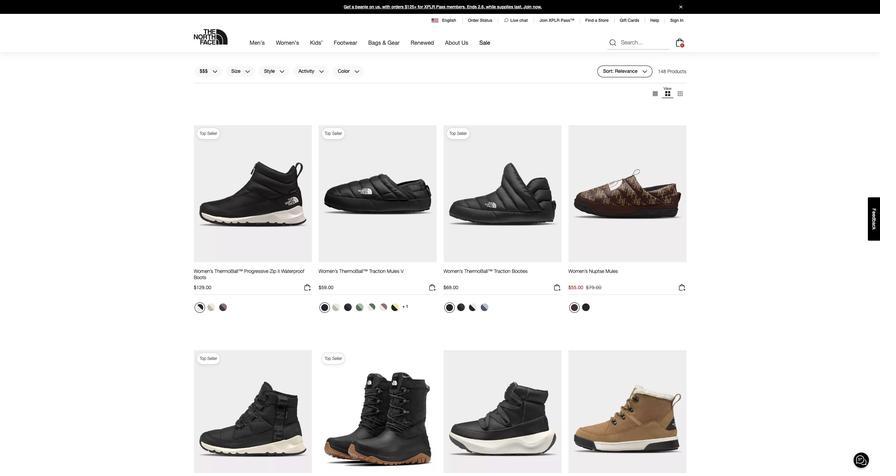 Task type: vqa. For each thing, say whether or not it's contained in the screenshot.
the leftmost Asphalt Grey/Misty Sage OPTION
yes



Task type: locate. For each thing, give the bounding box(es) containing it.
about
[[445, 39, 460, 46]]

tnf black/gardenia white radio right asphalt grey/misty sage image at right
[[455, 78, 467, 89]]

thermoball™ for $69.00
[[464, 268, 493, 274]]

status
[[480, 18, 492, 23]]

0 vertical spatial zip
[[270, 44, 276, 50]]

1 vertical spatial zip
[[270, 268, 276, 274]]

2 phantom grey heather print/tnf black radio from the left
[[455, 302, 467, 313]]

deep taupe/wild ginger radio left asphalt grey/misty sage radio
[[330, 78, 342, 89]]

sign
[[670, 18, 679, 23]]

women's up $55.00
[[569, 268, 588, 274]]

0 horizontal spatial phantom grey heather print/tnf black radio
[[342, 302, 353, 313]]

thermoball™
[[214, 44, 243, 50], [214, 268, 243, 274], [339, 268, 368, 274], [464, 268, 493, 274]]

get a beanie on us, with orders $125+ for xplr pass members. ends 2.6, while supplies last. join now.
[[344, 5, 542, 9]]

Fawn Grey/Asphalt Grey radio
[[217, 302, 228, 313]]

$choose color$ option group
[[194, 78, 229, 92], [319, 78, 366, 92], [444, 78, 491, 92], [569, 78, 604, 92], [194, 302, 229, 316], [319, 302, 401, 316], [444, 302, 491, 316], [569, 302, 592, 316]]

k
[[872, 227, 877, 230]]

a right get
[[352, 5, 354, 9]]

f
[[872, 208, 877, 211]]

0 horizontal spatial gardenia white/silver grey radio
[[206, 302, 217, 313]]

lace left &
[[362, 44, 372, 50]]

women's thermoball™ progressive zip ii waterproof boots up "size" dropdown button at the top left of the page
[[194, 44, 304, 57]]

women's thermoball™ progressive zip ii waterproof boots button
[[194, 44, 312, 57], [194, 268, 312, 281]]

2 traction from the left
[[494, 268, 511, 274]]

traction for booties
[[494, 268, 511, 274]]

size
[[231, 68, 241, 74]]

style
[[264, 68, 275, 74]]

1 horizontal spatial lace
[[487, 44, 497, 50]]

0 vertical spatial ii
[[278, 44, 280, 50]]

1
[[682, 44, 683, 47], [406, 304, 408, 309]]

coal brown tnf monogram print/coal brown image
[[571, 304, 578, 311]]

1 right +
[[406, 304, 408, 309]]

1 horizontal spatial gardenia white/silver grey radio
[[330, 302, 342, 313]]

a up the k
[[872, 222, 877, 225]]

women's thermoball™ progressive zip ii waterproof boots button for women's thermoball™ traction mules v
[[194, 268, 312, 281]]

fawn grey/gardenia white image
[[379, 304, 387, 311]]

1 horizontal spatial women's sierra mid lace waterproof boots
[[444, 44, 535, 50]]

mid right us
[[478, 44, 485, 50]]

2 sierra from the left
[[464, 44, 476, 50]]

boots inside 'button'
[[672, 44, 684, 50]]

join right last.
[[524, 5, 532, 9]]

e up d
[[872, 211, 877, 214]]

in
[[680, 18, 684, 23]]

women's thermoball™ progressive zip ii waterproof boots for women's thermoball™ traction mules v
[[194, 268, 304, 280]]

seller for women's thermoball™ traction booties
[[457, 131, 467, 136]]

TNF Black/Gardenia White radio
[[206, 78, 217, 89]]

supplies
[[497, 5, 513, 9]]

men's
[[250, 39, 265, 46]]

0 vertical spatial progressive
[[244, 44, 269, 50]]

2 ii from the top
[[278, 268, 280, 274]]

2 women's sierra mid lace waterproof boots button from the left
[[444, 44, 535, 57]]

gift cards link
[[620, 18, 639, 23]]

tnf black/gardenia white radio left deep taupe/wild ginger icon
[[319, 79, 330, 89]]

live chat button
[[504, 17, 529, 24]]

search all image
[[609, 38, 617, 47]]

women's back-to-berkeley iv textile waterproof boots
[[569, 44, 684, 50]]

ii right men's link
[[278, 44, 280, 50]]

1 lace from the left
[[362, 44, 372, 50]]

2 women's thermoball™ progressive zip ii waterproof boots button from the top
[[194, 268, 312, 281]]

thyme/utility brown image
[[571, 81, 578, 87]]

waterproof
[[281, 44, 304, 50], [373, 44, 397, 50], [498, 44, 521, 50], [647, 44, 670, 50], [281, 268, 304, 274]]

women's for almond butter/tnf black radio's women's sierra mid lace waterproof boots "button"
[[444, 44, 463, 50]]

1 horizontal spatial mid
[[478, 44, 485, 50]]

ends
[[467, 5, 477, 9]]

1 vertical spatial 1
[[406, 304, 408, 309]]

zip up $129.00 dropdown button
[[270, 268, 276, 274]]

traction inside button
[[369, 268, 386, 274]]

2 gardenia white/silver grey radio from the left
[[330, 302, 342, 313]]

color button
[[332, 66, 365, 77]]

mid left bags
[[353, 44, 361, 50]]

women's thermoball™ traction booties button
[[444, 268, 528, 281]]

1 vertical spatial progressive
[[244, 268, 269, 274]]

1 deep taupe/wild ginger radio from the left
[[330, 78, 342, 89]]

order status
[[468, 18, 492, 23]]

traction inside button
[[494, 268, 511, 274]]

top
[[200, 131, 206, 136], [325, 131, 331, 136], [450, 131, 456, 136], [200, 356, 206, 361], [325, 356, 331, 361]]

TNF Black/TNF Black radio
[[319, 303, 330, 313]]

deep taupe/wild ginger radio left almond butter/tnf black radio
[[467, 78, 478, 89]]

0 vertical spatial xplr
[[424, 5, 435, 9]]

1 horizontal spatial a
[[595, 18, 597, 23]]

a
[[352, 5, 354, 9], [595, 18, 597, 23], [872, 222, 877, 225]]

$69.00
[[444, 285, 458, 290]]

0 vertical spatial 1
[[682, 44, 683, 47]]

women's sierra mid lace waterproof boots button for almond butter/tnf black radio
[[444, 44, 535, 57]]

$125+
[[405, 5, 417, 9]]

women's up $59.00
[[319, 268, 338, 274]]

help
[[650, 18, 659, 23]]

women's inside 'women's nuptse mules' button
[[569, 268, 588, 274]]

tnf black/tnf white radio right coal brown tnf monogram print/coal brown icon
[[580, 302, 591, 313]]

phantom grey heather print/tnf black radio left 'misty sage/dark sage' image
[[342, 302, 353, 313]]

women's inside women's back-to-berkeley iv textile waterproof boots 'button'
[[569, 44, 588, 50]]

tnf black/tnf white radio left phantom grey heather print/tnf black image
[[444, 303, 455, 313]]

progressive up style
[[244, 44, 269, 50]]

0 horizontal spatial lace
[[362, 44, 372, 50]]

gardenia white/silver grey image
[[207, 304, 215, 311], [332, 304, 340, 311]]

view
[[664, 86, 672, 91]]

1 vertical spatial a
[[595, 18, 597, 23]]

thermoball™ up the $69.00 dropdown button
[[464, 268, 493, 274]]

traction up $59.00 dropdown button on the bottom left of the page
[[369, 268, 386, 274]]

148 products status
[[658, 66, 686, 77]]

0 horizontal spatial 1
[[406, 304, 408, 309]]

products
[[668, 68, 686, 74]]

Phantom Grey Heather Print/TNF Black radio
[[342, 302, 353, 313], [455, 302, 467, 313]]

0 horizontal spatial women's sierra mid lace waterproof boots image
[[319, 0, 437, 39]]

e
[[872, 211, 877, 214], [872, 214, 877, 217]]

tnf black/gardenia white image left deep taupe/wild ginger icon
[[321, 81, 328, 87]]

pass™
[[561, 18, 574, 23]]

1 zip from the top
[[270, 44, 276, 50]]

1 vertical spatial women's thermoball™ progressive zip ii waterproof boots
[[194, 268, 304, 280]]

sierra up the "color"
[[339, 44, 351, 50]]

Misty Sage/Dark Sage radio
[[354, 302, 365, 313]]

1 women's thermoball™ progressive zip ii waterproof boots button from the top
[[194, 44, 312, 57]]

tnf black/tnf black image
[[321, 304, 328, 311]]

join down now.
[[540, 18, 548, 23]]

thermoball™ up $129.00 dropdown button
[[214, 268, 243, 274]]

gardenia white/tnf black image
[[469, 304, 477, 311]]

2 mules from the left
[[606, 268, 618, 274]]

$129.00
[[194, 285, 211, 290]]

zip
[[270, 44, 276, 50], [270, 268, 276, 274]]

mid for almond butter/tnf black option
[[353, 44, 361, 50]]

1 down in
[[682, 44, 683, 47]]

0 horizontal spatial deep taupe/wild ginger radio
[[330, 78, 342, 89]]

women's thermoball™ progressive zip ii waterproof boots button up $129.00 dropdown button
[[194, 268, 312, 281]]

women's for women's thermoball™ progressive zip ii waterproof boots "button" related to women's sierra mid lace waterproof boots
[[194, 44, 213, 50]]

tnf black/tnf white image
[[446, 304, 453, 311]]

gardenia white/silver grey radio for tnf black/gardenia white option related to fawn grey/asphalt grey radio
[[206, 302, 217, 313]]

top for women's thermoball™ traction booties
[[450, 131, 456, 136]]

2 women's thermoball™ progressive zip ii waterproof boots from the top
[[194, 268, 304, 280]]

thermoball™ for $59.00
[[339, 268, 368, 274]]

0 horizontal spatial women's sierra mid lace waterproof boots button
[[319, 44, 410, 57]]

orders
[[391, 5, 404, 9]]

Deep Taupe/Wild Ginger radio
[[330, 78, 342, 89], [467, 78, 478, 89]]

a for beanie
[[352, 5, 354, 9]]

0 horizontal spatial gardenia white/silver grey image
[[207, 304, 215, 311]]

1 vertical spatial women's thermoball™ progressive zip ii waterproof boots button
[[194, 268, 312, 281]]

1 horizontal spatial traction
[[494, 268, 511, 274]]

gardenia white/silver grey image for tnf black/gardenia white image
[[207, 304, 215, 311]]

gardenia white/silver grey image right tnf black/gardenia white image
[[207, 304, 215, 311]]

1 sierra from the left
[[339, 44, 351, 50]]

women's thermoball™ traction mules v image
[[319, 125, 437, 263]]

d
[[872, 217, 877, 219]]

women's up $69.00 at bottom
[[444, 268, 463, 274]]

1 traction from the left
[[369, 268, 386, 274]]

TNF Black/TNF White radio
[[580, 302, 591, 313], [444, 303, 455, 313]]

0 horizontal spatial mules
[[387, 268, 399, 274]]

ii for women's sierra mid lace waterproof boots
[[278, 44, 280, 50]]

gardenia white/silver grey image right tnf black/tnf black image
[[332, 304, 340, 311]]

2 mid from the left
[[478, 44, 485, 50]]

1 vertical spatial join
[[540, 18, 548, 23]]

0 horizontal spatial sierra
[[339, 44, 351, 50]]

women's inside 'women's thermoball™ traction mules v' button
[[319, 268, 338, 274]]

women's thermoball™ progressive zip ii waterproof boots button up "size" dropdown button at the top left of the page
[[194, 44, 312, 57]]

lace for almond butter/tnf black option
[[362, 44, 372, 50]]

lace right us
[[487, 44, 497, 50]]

a for store
[[595, 18, 597, 23]]

tnf black/gardenia white image
[[207, 80, 215, 87], [457, 80, 465, 87], [321, 81, 328, 87]]

1 horizontal spatial women's sierra mid lace waterproof boots button
[[444, 44, 535, 57]]

store
[[599, 18, 609, 23]]

traction left booties
[[494, 268, 511, 274]]

dusty periwinkle/cave blue image
[[481, 304, 488, 311]]

women's up the "color"
[[319, 44, 338, 50]]

fawn grey/asphalt grey image
[[219, 80, 227, 87]]

0 vertical spatial women's thermoball™ progressive zip ii waterproof boots image
[[194, 0, 312, 39]]

find a store
[[586, 18, 609, 23]]

1 horizontal spatial 1
[[682, 44, 683, 47]]

1 horizontal spatial sierra
[[464, 44, 476, 50]]

2 gardenia white/silver grey image from the left
[[332, 304, 340, 311]]

lace for almond butter/tnf black radio
[[487, 44, 497, 50]]

1 vertical spatial xplr
[[549, 18, 560, 23]]

mules
[[387, 268, 399, 274], [606, 268, 618, 274]]

deep taupe/wild ginger image
[[332, 80, 340, 87]]

a inside button
[[872, 222, 877, 225]]

2 zip from the top
[[270, 268, 276, 274]]

0 horizontal spatial tnf black/gardenia white radio
[[194, 303, 205, 313]]

1 gardenia white/silver grey image from the left
[[207, 304, 215, 311]]

Boysenberry/Coal Brown radio
[[580, 78, 591, 89]]

gardenia white/silver grey image
[[196, 81, 203, 87]]

0 horizontal spatial a
[[352, 5, 354, 9]]

sort: relevance button
[[597, 66, 653, 77]]

2 horizontal spatial tnf black/gardenia white radio
[[455, 78, 467, 89]]

mules left v
[[387, 268, 399, 274]]

thermoball™ up $59.00 dropdown button on the bottom left of the page
[[339, 268, 368, 274]]

0 horizontal spatial tnf black/gardenia white image
[[207, 80, 215, 87]]

0 vertical spatial a
[[352, 5, 354, 9]]

1 women's sierra mid lace waterproof boots button from the left
[[319, 44, 410, 57]]

size button
[[225, 66, 255, 77]]

mules right "nuptse"
[[606, 268, 618, 274]]

us
[[462, 39, 468, 46]]

1 vertical spatial women's thermoball™ progressive zip ii waterproof boots image
[[194, 125, 312, 263]]

progressive up $129.00 dropdown button
[[244, 268, 269, 274]]

2 horizontal spatial a
[[872, 222, 877, 225]]

Search search field
[[607, 36, 670, 49]]

Fawn Grey/Asphalt Grey radio
[[217, 78, 228, 89]]

2 deep taupe/wild ginger radio from the left
[[467, 78, 478, 89]]

$59.00
[[319, 285, 334, 290]]

tnf black/gardenia white image inside radio
[[207, 80, 215, 87]]

ii up $129.00 dropdown button
[[278, 268, 280, 274]]

gardenia white/silver grey radio for tnf black/tnf black option
[[330, 302, 342, 313]]

phantom grey heather print/tnf black radio right tnf black/tnf white icon at right bottom
[[455, 302, 467, 313]]

top seller for women's thermoball™ traction booties
[[450, 131, 467, 136]]

1 horizontal spatial phantom grey heather print/tnf black radio
[[455, 302, 467, 313]]

top for women's thermoball™ progressive zip ii waterproof boots
[[200, 131, 206, 136]]

2 horizontal spatial women's sierra mid lace waterproof boots image
[[569, 350, 686, 473]]

top seller for women's thermoball™ progressive zip ii waterproof boots
[[200, 131, 217, 136]]

women's sierra mid lace waterproof boots image
[[319, 0, 437, 39], [444, 0, 562, 39], [569, 350, 686, 473]]

0 vertical spatial women's thermoball™ progressive zip ii waterproof boots
[[194, 44, 304, 57]]

c
[[872, 225, 877, 227]]

1 horizontal spatial mules
[[606, 268, 618, 274]]

$$$ button
[[194, 66, 223, 77]]

Gardenia White/Silver Grey radio
[[206, 302, 217, 313], [330, 302, 342, 313]]

xplr left pass™
[[549, 18, 560, 23]]

sierra
[[339, 44, 351, 50], [464, 44, 476, 50]]

footwear
[[334, 39, 357, 46]]

1 horizontal spatial deep taupe/wild ginger radio
[[467, 78, 478, 89]]

2 horizontal spatial tnf black/gardenia white image
[[457, 80, 465, 87]]

1 horizontal spatial tnf black/gardenia white radio
[[319, 79, 330, 89]]

2 progressive from the top
[[244, 268, 269, 274]]

2 vertical spatial a
[[872, 222, 877, 225]]

sierra left sale link
[[464, 44, 476, 50]]

about us link
[[445, 33, 468, 52]]

khaki stone/utility brown image
[[594, 80, 601, 87]]

+ 1
[[402, 304, 408, 309]]

mules inside button
[[387, 268, 399, 274]]

0 horizontal spatial traction
[[369, 268, 386, 274]]

gardenia white/silver grey radio right tnf black/tnf black image
[[330, 302, 342, 313]]

order status link
[[468, 18, 492, 23]]

1 horizontal spatial join
[[540, 18, 548, 23]]

women's up $129.00
[[194, 268, 213, 274]]

2 women's sierra mid lace waterproof boots from the left
[[444, 44, 535, 50]]

bags & gear
[[368, 39, 400, 46]]

a right find
[[595, 18, 597, 23]]

1 mid from the left
[[353, 44, 361, 50]]

$$$
[[200, 68, 208, 74]]

0 horizontal spatial xplr
[[424, 5, 435, 9]]

1 vertical spatial ii
[[278, 268, 280, 274]]

women's thermoball™ progressive zip ii waterproof boots image
[[194, 0, 312, 39], [194, 125, 312, 263]]

women's thermoball™ traction booties image
[[444, 125, 562, 263]]

boots up products
[[672, 44, 684, 50]]

Khaki Stone/Utility Brown radio
[[592, 78, 603, 89]]

women's thermoball™ traction mules v button
[[319, 268, 404, 281]]

thermoball™ inside button
[[464, 268, 493, 274]]

tnf black/gardenia white image right asphalt grey/misty sage image at right
[[457, 80, 465, 87]]

help link
[[650, 18, 659, 23]]

1 ii from the top
[[278, 44, 280, 50]]

find
[[586, 18, 594, 23]]

women's left back-
[[569, 44, 588, 50]]

tnf black/gardenia white radio for fawn grey/asphalt grey radio
[[194, 303, 205, 313]]

1 mules from the left
[[387, 268, 399, 274]]

1 phantom grey heather print/tnf black radio from the left
[[342, 302, 353, 313]]

TNF Black/Gardenia White radio
[[455, 78, 467, 89], [319, 79, 330, 89], [194, 303, 205, 313]]

0 vertical spatial join
[[524, 5, 532, 9]]

women's link
[[276, 33, 299, 52]]

+
[[402, 304, 405, 309]]

1 women's thermoball™ progressive zip ii waterproof boots from the top
[[194, 44, 304, 57]]

1 gardenia white/silver grey radio from the left
[[206, 302, 217, 313]]

2 women's thermoball™ progressive zip ii waterproof boots image from the top
[[194, 125, 312, 263]]

0 horizontal spatial women's sierra mid lace waterproof boots
[[319, 44, 410, 50]]

tnf black/gardenia white image right gardenia white/silver grey radio
[[207, 80, 215, 87]]

misty sage/dark sage image
[[356, 304, 363, 311]]

Fawn Grey/Gardenia White radio
[[378, 302, 389, 313]]

traction for mules
[[369, 268, 386, 274]]

1 progressive from the top
[[244, 44, 269, 50]]

zip right men's link
[[270, 44, 276, 50]]

women's nuptse mules button
[[569, 268, 618, 281]]

1 women's sierra mid lace waterproof boots from the left
[[319, 44, 410, 50]]

women's down english
[[444, 44, 463, 50]]

Asphalt Grey/Misty Sage radio
[[342, 78, 353, 89]]

women's thermoball™ progressive zip ii waterproof boots button for women's sierra mid lace waterproof boots
[[194, 44, 312, 57]]

color
[[338, 68, 350, 74]]

bags & gear link
[[368, 33, 400, 52]]

0 vertical spatial women's thermoball™ progressive zip ii waterproof boots button
[[194, 44, 312, 57]]

xplr right for
[[424, 5, 435, 9]]

gardenia white/silver grey radio right tnf black/gardenia white image
[[206, 302, 217, 313]]

e up b
[[872, 214, 877, 217]]

2 lace from the left
[[487, 44, 497, 50]]

women's for 'women's thermoball™ traction mules v' button
[[319, 268, 338, 274]]

women's up $$$
[[194, 44, 213, 50]]

0 horizontal spatial mid
[[353, 44, 361, 50]]

beanie
[[355, 5, 368, 9]]

1 horizontal spatial women's sierra mid lace waterproof boots image
[[444, 0, 562, 39]]

traction
[[369, 268, 386, 274], [494, 268, 511, 274]]

zip for women's sierra mid lace waterproof boots
[[270, 44, 276, 50]]

view button
[[662, 86, 674, 101]]

women's thermoball™ progressive zip ii waterproof boots up $129.00 dropdown button
[[194, 268, 304, 280]]

tnf black/gardenia white radio down $129.00
[[194, 303, 205, 313]]

mid for almond butter/tnf black radio
[[478, 44, 485, 50]]

almond butter/tnf black image
[[356, 80, 363, 87]]

members.
[[447, 5, 466, 9]]

thermoball™ inside button
[[339, 268, 368, 274]]

phantom grey heather print/tnf black image
[[344, 304, 352, 311]]

1 horizontal spatial gardenia white/silver grey image
[[332, 304, 340, 311]]

women's inside "women's thermoball™ traction booties" button
[[444, 268, 463, 274]]

boysenberry/coal brown image
[[582, 80, 590, 87]]



Task type: describe. For each thing, give the bounding box(es) containing it.
women's sierra mid lace waterproof boots for almond butter/tnf black radio
[[444, 44, 535, 50]]

boots left renewed link
[[398, 44, 410, 50]]

while
[[486, 5, 496, 9]]

iv
[[628, 44, 632, 50]]

$55.00
[[569, 285, 583, 290]]

about us
[[445, 39, 468, 46]]

2 e from the top
[[872, 214, 877, 217]]

women's back-to-berkeley iv textile waterproof boots button
[[569, 44, 684, 57]]

boots up $$$
[[194, 51, 206, 57]]

women's nuptse mules
[[569, 268, 618, 274]]

Gardenia White/Silver Grey radio
[[194, 79, 205, 89]]

1 horizontal spatial tnf black/tnf white radio
[[580, 302, 591, 313]]

Coal Brown TNF Monogram Print/Coal Brown radio
[[569, 303, 580, 313]]

women's for 'women's nuptse mules' button
[[569, 268, 588, 274]]

1 horizontal spatial xplr
[[549, 18, 560, 23]]

asphalt grey/misty sage image
[[344, 80, 352, 87]]

1 inside 'button'
[[406, 304, 408, 309]]

last.
[[515, 5, 523, 9]]

tnf black/gardenia white image for sierra
[[457, 80, 465, 87]]

join xplr pass™ link
[[540, 18, 574, 23]]

dark sage next gen logo print/gardenia white image
[[368, 304, 375, 311]]

sierra for almond butter/tnf black radio
[[464, 44, 476, 50]]

gift cards
[[620, 18, 639, 23]]

women's thermoball™ lace up luxe waterproof boots image
[[194, 350, 312, 473]]

1 horizontal spatial tnf black/gardenia white image
[[321, 81, 328, 87]]

women's nuptse mules image
[[569, 125, 686, 263]]

men's link
[[250, 33, 265, 52]]

order
[[468, 18, 479, 23]]

$59.00 button
[[319, 284, 437, 295]]

english
[[442, 18, 456, 23]]

style button
[[258, 66, 290, 77]]

sun sprite/tnf black image
[[391, 304, 399, 311]]

f e e d b a c k button
[[868, 197, 880, 241]]

1 women's thermoball™ progressive zip ii waterproof boots image from the top
[[194, 0, 312, 39]]

ii for women's thermoball™ traction mules v
[[278, 268, 280, 274]]

view list box
[[649, 86, 686, 101]]

thermoball™ up size
[[214, 44, 243, 50]]

progressive for women's sierra mid lace waterproof boots
[[244, 44, 269, 50]]

us,
[[375, 5, 381, 9]]

Gardenia White/TNF Black radio
[[467, 302, 478, 313]]

back-
[[589, 44, 602, 50]]

english link
[[432, 17, 457, 24]]

top for women's thermoball™ traction mules v
[[325, 131, 331, 136]]

gear
[[388, 39, 400, 46]]

tnf black/tnf white image
[[582, 304, 590, 311]]

sierra for almond butter/tnf black option
[[339, 44, 351, 50]]

asphalt grey/misty sage image
[[446, 81, 453, 87]]

0 horizontal spatial tnf black/tnf white radio
[[444, 303, 455, 313]]

1 e from the top
[[872, 211, 877, 214]]

live
[[510, 18, 518, 23]]

textile
[[633, 44, 646, 50]]

phantom grey heather print/tnf black image
[[457, 304, 465, 311]]

Dusty Periwinkle/Cave Blue radio
[[479, 302, 490, 313]]

on
[[369, 5, 374, 9]]

boots down chat
[[523, 44, 535, 50]]

footwear link
[[334, 33, 357, 52]]

to-
[[602, 44, 608, 50]]

sale
[[480, 39, 490, 46]]

now.
[[533, 5, 542, 9]]

women's for "women's thermoball™ traction booties" button
[[444, 268, 463, 274]]

women's thermoball™ traction mules v
[[319, 268, 404, 274]]

women's sierra mid lace waterproof boots for almond butter/tnf black option
[[319, 44, 410, 50]]

sign in
[[670, 18, 684, 23]]

waterproof inside 'button'
[[647, 44, 670, 50]]

kids'
[[310, 39, 323, 46]]

zip for women's thermoball™ traction mules v
[[270, 268, 276, 274]]

deep taupe/wild ginger image
[[469, 80, 477, 87]]

thermoball™ for $129.00
[[214, 268, 243, 274]]

booties
[[512, 268, 528, 274]]

$69.00 button
[[444, 284, 562, 295]]

tnf black/gardenia white image for thermoball™
[[207, 80, 215, 87]]

Asphalt Grey/Misty Sage radio
[[444, 79, 455, 89]]

chat
[[519, 18, 528, 23]]

fawn grey/asphalt grey image
[[219, 304, 227, 311]]

relevance
[[615, 68, 638, 74]]

activity button
[[293, 66, 329, 77]]

148 products
[[658, 68, 686, 74]]

Thyme/Utility Brown radio
[[569, 79, 580, 89]]

women's
[[276, 39, 299, 46]]

+ 1 button
[[401, 302, 410, 312]]

Dark Sage Next Gen Logo Print/Gardenia White radio
[[366, 302, 377, 313]]

0 horizontal spatial join
[[524, 5, 532, 9]]

women's sierra mid lace waterproof boots button for almond butter/tnf black option
[[319, 44, 410, 57]]

women's halseigh thermoball™ lace waterproof boots image
[[444, 350, 562, 473]]

gift
[[620, 18, 627, 23]]

Sun Sprite/TNF Black radio
[[389, 302, 401, 313]]

women's for women's thermoball™ traction mules v women's thermoball™ progressive zip ii waterproof boots "button"
[[194, 268, 213, 274]]

almond butter/tnf black image
[[481, 80, 488, 87]]

&
[[383, 39, 386, 46]]

women's yukiona mid boots image
[[319, 350, 437, 473]]

2.6,
[[478, 5, 485, 9]]

Almond Butter/TNF Black radio
[[354, 78, 365, 89]]

$129.00 button
[[194, 284, 312, 295]]

with
[[382, 5, 390, 9]]

sale link
[[480, 33, 490, 52]]

women's back-to-berkeley iv textile waterproof boots image
[[569, 0, 686, 39]]

women's for women's sierra mid lace waterproof boots "button" corresponding to almond butter/tnf black option
[[319, 44, 338, 50]]

women's thermoball™ progressive zip ii waterproof boots for women's sierra mid lace waterproof boots
[[194, 44, 304, 57]]

renewed
[[411, 39, 434, 46]]

top seller for women's thermoball™ traction mules v
[[325, 131, 342, 136]]

join xplr pass™
[[540, 18, 574, 23]]

pass
[[436, 5, 446, 9]]

close image
[[676, 5, 685, 9]]

the north face home page image
[[194, 29, 227, 45]]

bags
[[368, 39, 381, 46]]

148
[[658, 68, 666, 74]]

progressive for women's thermoball™ traction mules v
[[244, 268, 269, 274]]

women's sierra mid lace waterproof boots image for almond butter/tnf black radio
[[444, 0, 562, 39]]

women's for women's back-to-berkeley iv textile waterproof boots 'button'
[[569, 44, 588, 50]]

seller for women's thermoball™ traction mules v
[[332, 131, 342, 136]]

find a store link
[[586, 18, 609, 23]]

renewed link
[[411, 33, 434, 52]]

nuptse
[[589, 268, 604, 274]]

v
[[401, 268, 404, 274]]

f e e d b a c k
[[872, 208, 877, 230]]

live chat
[[510, 18, 528, 23]]

berkeley
[[608, 44, 626, 50]]

get
[[344, 5, 351, 9]]

women's sierra mid lace waterproof boots image for almond butter/tnf black option
[[319, 0, 437, 39]]

cards
[[628, 18, 639, 23]]

sort: relevance
[[603, 68, 638, 74]]

boots up $129.00
[[194, 274, 206, 280]]

1 link
[[674, 37, 685, 48]]

get a beanie on us, with orders $125+ for xplr pass members. ends 2.6, while supplies last. join now. link
[[0, 0, 880, 14]]

seller for women's thermoball™ progressive zip ii waterproof boots
[[207, 131, 217, 136]]

sort:
[[603, 68, 614, 74]]

$79.00
[[586, 285, 602, 290]]

kids' link
[[310, 33, 323, 52]]

Almond Butter/TNF Black radio
[[479, 78, 490, 89]]

tnf black/gardenia white radio for asphalt grey/misty sage radio
[[319, 79, 330, 89]]

tnf black/gardenia white image
[[196, 304, 203, 311]]

mules inside button
[[606, 268, 618, 274]]

gardenia white/silver grey image for tnf black/tnf black image
[[332, 304, 340, 311]]



